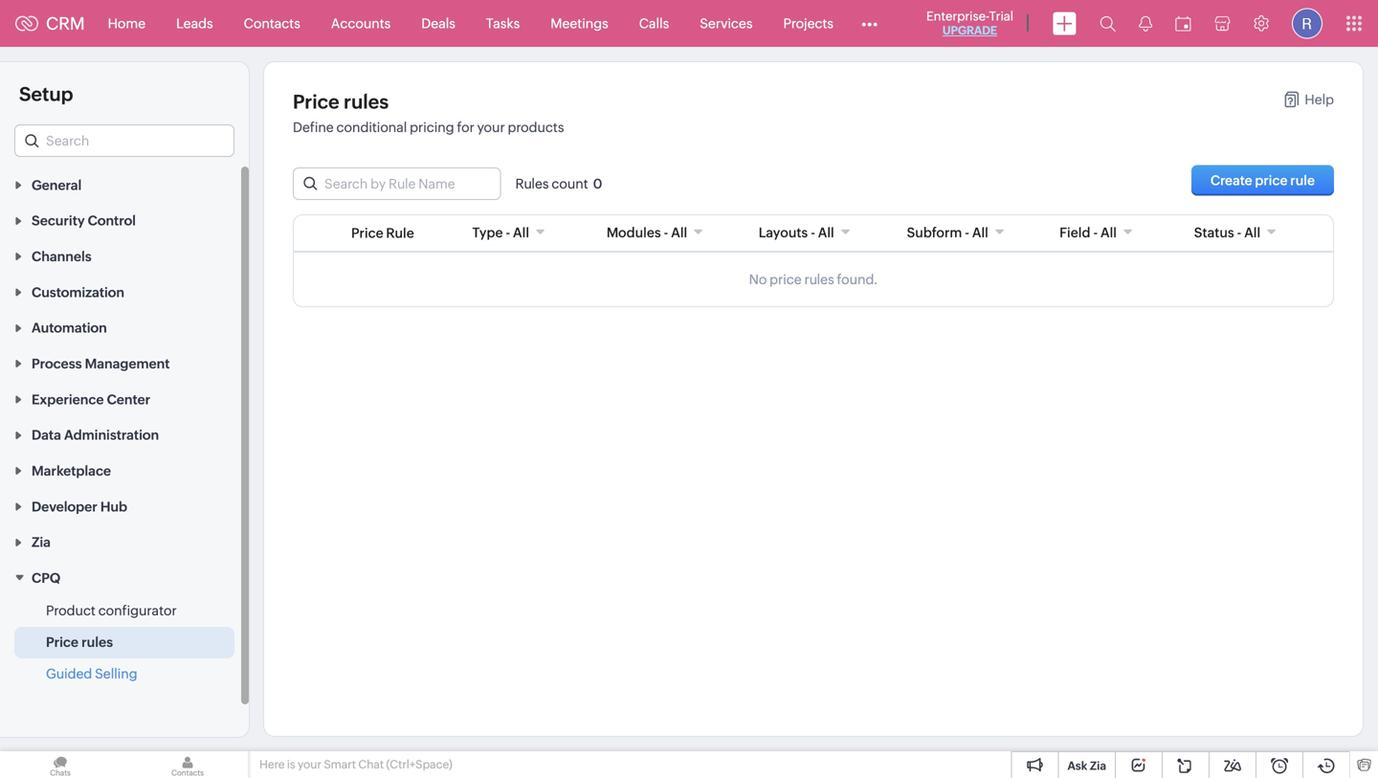 Task type: describe. For each thing, give the bounding box(es) containing it.
rule inside button
[[1291, 173, 1315, 188]]

contacts
[[244, 16, 300, 31]]

process management
[[32, 356, 170, 371]]

products
[[508, 120, 564, 135]]

define
[[293, 120, 334, 135]]

process
[[32, 356, 82, 371]]

customization button
[[0, 274, 249, 310]]

calls link
[[624, 0, 685, 46]]

projects
[[784, 16, 834, 31]]

setup
[[19, 83, 73, 105]]

count
[[552, 176, 588, 191]]

tasks link
[[471, 0, 535, 46]]

for
[[457, 120, 475, 135]]

services
[[700, 16, 753, 31]]

create menu image
[[1053, 12, 1077, 35]]

cpq button
[[0, 560, 249, 595]]

automation
[[32, 320, 107, 336]]

Type - All field
[[472, 223, 553, 243]]

price for price rule
[[351, 225, 384, 241]]

rules
[[516, 176, 549, 191]]

meetings link
[[535, 0, 624, 46]]

layouts - all
[[759, 225, 835, 240]]

contacts image
[[127, 752, 248, 778]]

security control button
[[0, 202, 249, 238]]

accounts
[[331, 16, 391, 31]]

marketplace
[[32, 463, 111, 479]]

price for no
[[770, 272, 802, 287]]

chats image
[[0, 752, 121, 778]]

accounts link
[[316, 0, 406, 46]]

calls
[[639, 16, 669, 31]]

crm link
[[15, 14, 85, 33]]

type
[[472, 225, 503, 240]]

experience
[[32, 392, 104, 407]]

price for price rules
[[46, 635, 79, 650]]

general
[[32, 177, 82, 193]]

help
[[1305, 92, 1335, 107]]

ask zia
[[1068, 760, 1107, 773]]

modules - all
[[607, 225, 688, 240]]

home link
[[92, 0, 161, 46]]

0
[[593, 176, 603, 191]]

found.
[[837, 272, 878, 287]]

Status - All field
[[1195, 223, 1285, 243]]

ask
[[1068, 760, 1088, 773]]

Search by Rule Name text field
[[294, 168, 500, 199]]

cpq
[[32, 571, 60, 586]]

is
[[287, 758, 295, 771]]

- for subform
[[965, 225, 970, 240]]

tasks
[[486, 16, 520, 31]]

price rule
[[351, 225, 414, 241]]

your inside price rules define conditional pricing for your products
[[477, 120, 505, 135]]

center
[[107, 392, 150, 407]]

subform
[[907, 225, 962, 240]]

enterprise-
[[927, 9, 990, 23]]

upgrade
[[943, 24, 998, 37]]

projects link
[[768, 0, 849, 46]]

Search text field
[[15, 125, 234, 156]]

1 vertical spatial rules
[[805, 272, 835, 287]]

developer hub button
[[0, 488, 249, 524]]

management
[[85, 356, 170, 371]]

create
[[1211, 173, 1253, 188]]

- for field
[[1093, 225, 1098, 240]]

channels button
[[0, 238, 249, 274]]

smart
[[324, 758, 356, 771]]

here is your smart chat (ctrl+space)
[[259, 758, 453, 771]]

process management button
[[0, 345, 249, 381]]

services link
[[685, 0, 768, 46]]

data administration button
[[0, 417, 249, 453]]

all for type - all
[[513, 225, 529, 240]]

chat
[[358, 758, 384, 771]]

deals
[[422, 16, 456, 31]]

- for type
[[506, 225, 511, 240]]

price for price rules define conditional pricing for your products
[[293, 91, 340, 113]]

guided selling link
[[46, 664, 137, 684]]

- for modules
[[664, 225, 669, 240]]

calendar image
[[1176, 16, 1192, 31]]

rules for price rules define conditional pricing for your products
[[344, 91, 389, 113]]

trial
[[990, 9, 1014, 23]]

field - all
[[1060, 225, 1117, 240]]



Task type: vqa. For each thing, say whether or not it's contained in the screenshot.
ASK ZIA in the right of the page
yes



Task type: locate. For each thing, give the bounding box(es) containing it.
Other Modules field
[[849, 8, 890, 39]]

general button
[[0, 167, 249, 202]]

product configurator
[[46, 603, 177, 618]]

zia inside zia dropdown button
[[32, 535, 51, 550]]

0 vertical spatial your
[[477, 120, 505, 135]]

(ctrl+space)
[[386, 758, 453, 771]]

1 horizontal spatial price
[[1255, 173, 1288, 188]]

rules count 0
[[516, 176, 603, 191]]

None field
[[14, 124, 235, 157]]

product
[[46, 603, 96, 618]]

all for status - all
[[1245, 225, 1261, 240]]

0 horizontal spatial rules
[[81, 635, 113, 650]]

5 - from the left
[[1093, 225, 1098, 240]]

rules up guided selling
[[81, 635, 113, 650]]

all for subform - all
[[973, 225, 989, 240]]

data
[[32, 428, 61, 443]]

pricing
[[410, 120, 454, 135]]

- right layouts
[[811, 225, 816, 240]]

all right type
[[513, 225, 529, 240]]

price up guided
[[46, 635, 79, 650]]

profile image
[[1292, 8, 1323, 39]]

price rules define conditional pricing for your products
[[293, 91, 564, 135]]

rule right create
[[1291, 173, 1315, 188]]

signals image
[[1139, 15, 1153, 32]]

0 vertical spatial rule
[[1291, 173, 1315, 188]]

price for create
[[1255, 173, 1288, 188]]

price inside cpq region
[[46, 635, 79, 650]]

developer hub
[[32, 499, 127, 514]]

leads link
[[161, 0, 228, 46]]

modules
[[607, 225, 661, 240]]

price up define
[[293, 91, 340, 113]]

price right create
[[1255, 173, 1288, 188]]

6 all from the left
[[1245, 225, 1261, 240]]

0 horizontal spatial zia
[[32, 535, 51, 550]]

1 horizontal spatial your
[[477, 120, 505, 135]]

rules inside the price rules link
[[81, 635, 113, 650]]

channels
[[32, 249, 92, 264]]

2 vertical spatial price
[[46, 635, 79, 650]]

4 all from the left
[[973, 225, 989, 240]]

rules for price rules
[[81, 635, 113, 650]]

0 horizontal spatial your
[[298, 758, 322, 771]]

all right modules
[[671, 225, 688, 240]]

all right "field"
[[1101, 225, 1117, 240]]

2 horizontal spatial rules
[[805, 272, 835, 287]]

Field - All field
[[1060, 223, 1141, 243]]

hub
[[100, 499, 127, 514]]

- right status
[[1237, 225, 1242, 240]]

price inside price rules define conditional pricing for your products
[[293, 91, 340, 113]]

meetings
[[551, 16, 609, 31]]

0 vertical spatial price
[[1255, 173, 1288, 188]]

selling
[[95, 666, 137, 682]]

all for modules - all
[[671, 225, 688, 240]]

all right subform
[[973, 225, 989, 240]]

0 horizontal spatial price
[[46, 635, 79, 650]]

0 horizontal spatial price
[[770, 272, 802, 287]]

- for status
[[1237, 225, 1242, 240]]

zia right ask
[[1090, 760, 1107, 773]]

1 vertical spatial price
[[351, 225, 384, 241]]

2 all from the left
[[671, 225, 688, 240]]

signals element
[[1128, 0, 1164, 47]]

logo image
[[15, 16, 38, 31]]

zia
[[32, 535, 51, 550], [1090, 760, 1107, 773]]

3 - from the left
[[811, 225, 816, 240]]

- right subform
[[965, 225, 970, 240]]

developer
[[32, 499, 97, 514]]

all
[[513, 225, 529, 240], [671, 225, 688, 240], [818, 225, 835, 240], [973, 225, 989, 240], [1101, 225, 1117, 240], [1245, 225, 1261, 240]]

crm
[[46, 14, 85, 33]]

2 vertical spatial rules
[[81, 635, 113, 650]]

Modules - All field
[[607, 223, 712, 243]]

1 all from the left
[[513, 225, 529, 240]]

no
[[749, 272, 767, 287]]

1 vertical spatial price
[[770, 272, 802, 287]]

3 all from the left
[[818, 225, 835, 240]]

rules up conditional
[[344, 91, 389, 113]]

type - all
[[472, 225, 529, 240]]

product configurator link
[[46, 601, 177, 620]]

search element
[[1088, 0, 1128, 47]]

0 vertical spatial rules
[[344, 91, 389, 113]]

configurator
[[98, 603, 177, 618]]

6 - from the left
[[1237, 225, 1242, 240]]

1 horizontal spatial rule
[[1291, 173, 1315, 188]]

experience center
[[32, 392, 150, 407]]

- for layouts
[[811, 225, 816, 240]]

- right modules
[[664, 225, 669, 240]]

5 all from the left
[[1101, 225, 1117, 240]]

all for field - all
[[1101, 225, 1117, 240]]

price rules
[[46, 635, 113, 650]]

create price rule
[[1211, 173, 1315, 188]]

- right "field"
[[1093, 225, 1098, 240]]

- right type
[[506, 225, 511, 240]]

search image
[[1100, 15, 1116, 32]]

Layouts - All field
[[759, 223, 859, 243]]

here
[[259, 758, 285, 771]]

all right layouts
[[818, 225, 835, 240]]

price down search by rule name 'text box' on the top left
[[351, 225, 384, 241]]

subform - all
[[907, 225, 989, 240]]

1 horizontal spatial price
[[293, 91, 340, 113]]

no price rules found.
[[749, 272, 878, 287]]

create price rule button
[[1192, 165, 1335, 196]]

price
[[1255, 173, 1288, 188], [770, 272, 802, 287]]

contacts link
[[228, 0, 316, 46]]

conditional
[[337, 120, 407, 135]]

1 horizontal spatial rules
[[344, 91, 389, 113]]

Subform - All field
[[907, 223, 1013, 243]]

control
[[88, 213, 136, 228]]

guided
[[46, 666, 92, 682]]

home
[[108, 16, 146, 31]]

1 vertical spatial zia
[[1090, 760, 1107, 773]]

profile element
[[1281, 0, 1335, 46]]

enterprise-trial upgrade
[[927, 9, 1014, 37]]

security
[[32, 213, 85, 228]]

price right no
[[770, 272, 802, 287]]

2 - from the left
[[664, 225, 669, 240]]

0 vertical spatial price
[[293, 91, 340, 113]]

leads
[[176, 16, 213, 31]]

rules
[[344, 91, 389, 113], [805, 272, 835, 287], [81, 635, 113, 650]]

price rules link
[[46, 633, 113, 652]]

price inside button
[[1255, 173, 1288, 188]]

automation button
[[0, 310, 249, 345]]

-
[[506, 225, 511, 240], [664, 225, 669, 240], [811, 225, 816, 240], [965, 225, 970, 240], [1093, 225, 1098, 240], [1237, 225, 1242, 240]]

layouts
[[759, 225, 808, 240]]

zia up cpq
[[32, 535, 51, 550]]

1 vertical spatial your
[[298, 758, 322, 771]]

deals link
[[406, 0, 471, 46]]

cpq region
[[0, 595, 249, 690]]

all right status
[[1245, 225, 1261, 240]]

status - all
[[1195, 225, 1261, 240]]

your right for
[[477, 120, 505, 135]]

0 horizontal spatial rule
[[386, 225, 414, 241]]

all for layouts - all
[[818, 225, 835, 240]]

create menu element
[[1042, 0, 1088, 46]]

1 - from the left
[[506, 225, 511, 240]]

security control
[[32, 213, 136, 228]]

experience center button
[[0, 381, 249, 417]]

rules left found.
[[805, 272, 835, 287]]

2 horizontal spatial price
[[351, 225, 384, 241]]

your
[[477, 120, 505, 135], [298, 758, 322, 771]]

guided selling
[[46, 666, 137, 682]]

data administration
[[32, 428, 159, 443]]

marketplace button
[[0, 453, 249, 488]]

customization
[[32, 285, 124, 300]]

rule down search by rule name 'text box' on the top left
[[386, 225, 414, 241]]

0 vertical spatial zia
[[32, 535, 51, 550]]

field
[[1060, 225, 1091, 240]]

1 vertical spatial rule
[[386, 225, 414, 241]]

rules inside price rules define conditional pricing for your products
[[344, 91, 389, 113]]

your right is
[[298, 758, 322, 771]]

rule
[[1291, 173, 1315, 188], [386, 225, 414, 241]]

zia button
[[0, 524, 249, 560]]

1 horizontal spatial zia
[[1090, 760, 1107, 773]]

4 - from the left
[[965, 225, 970, 240]]

administration
[[64, 428, 159, 443]]



